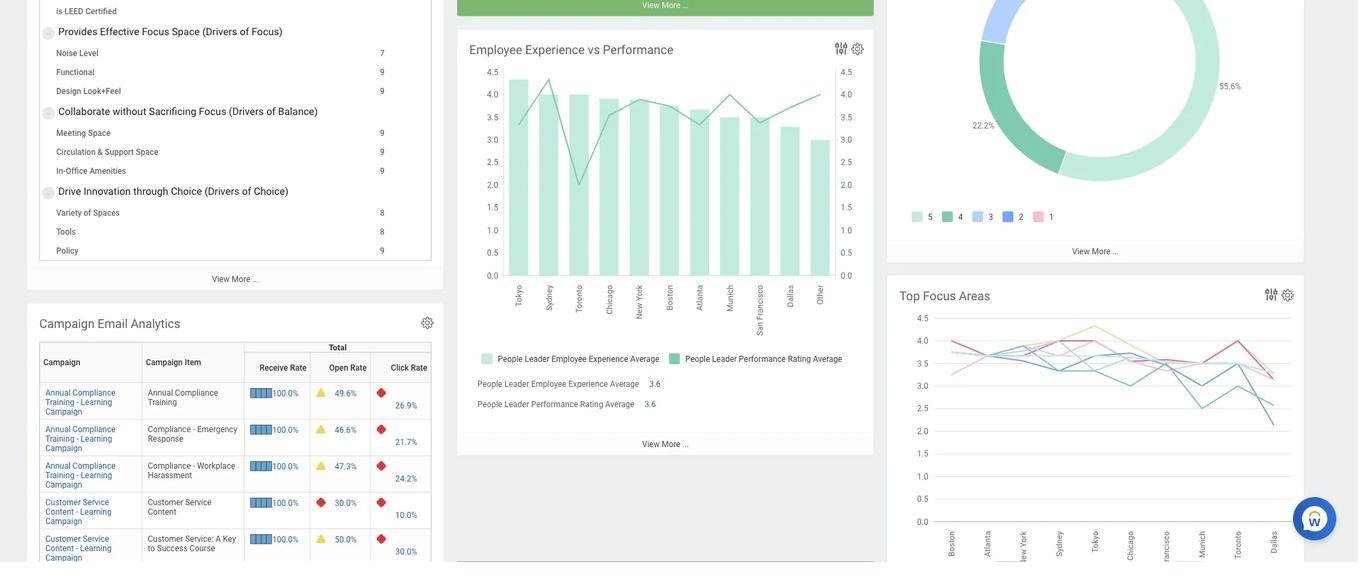 Task type: locate. For each thing, give the bounding box(es) containing it.
0 vertical spatial leader
[[504, 380, 529, 389]]

0 vertical spatial annual compliance training - learning campaign
[[45, 389, 116, 417]]

1 vertical spatial (drivers
[[229, 106, 264, 118]]

3.6 button
[[649, 379, 663, 390], [645, 400, 658, 410]]

2 customer service content - learning campaign link from the top
[[45, 532, 112, 563]]

experience up rating
[[568, 380, 608, 389]]

1 leader from the top
[[504, 380, 529, 389]]

employee
[[469, 43, 522, 57], [531, 380, 566, 389]]

6 for 8
[[456, 228, 460, 238]]

21.7%
[[395, 438, 417, 447]]

rate for click rate
[[411, 363, 427, 373]]

0 horizontal spatial space
[[88, 129, 110, 139]]

collapse image for provides effective focus space (drivers of focus)
[[43, 26, 51, 42]]

is leed certified
[[56, 7, 117, 17]]

open rate button
[[314, 338, 376, 378]]

30.0% button down 10.0% button
[[395, 547, 419, 558]]

3 collapse image from the top
[[43, 186, 51, 202]]

customer service content - learning campaign
[[45, 498, 112, 527], [45, 535, 112, 563]]

9 for policy
[[380, 247, 385, 256]]

top
[[900, 289, 920, 303]]

(drivers left 'balance)' at the top of page
[[229, 106, 264, 118]]

space
[[172, 26, 200, 38], [88, 129, 110, 139], [136, 148, 158, 158]]

0 vertical spatial 6
[[456, 49, 460, 59]]

of
[[240, 26, 249, 38], [266, 106, 276, 118], [242, 186, 251, 198], [84, 209, 91, 219]]

6
[[456, 49, 460, 59], [456, 228, 460, 238]]

space right support
[[136, 148, 158, 158]]

collapse image left collaborate
[[43, 106, 51, 122]]

2 horizontal spatial rate
[[411, 363, 427, 373]]

1 vertical spatial customer service content - learning campaign
[[45, 535, 112, 563]]

1 vertical spatial 3.6 button
[[645, 400, 658, 410]]

annual compliance training - learning campaign link for harassment
[[45, 459, 116, 490]]

2 vertical spatial annual compliance training - learning campaign link
[[45, 459, 116, 490]]

- inside compliance - emergency response
[[193, 425, 195, 435]]

view
[[642, 0, 660, 10], [1072, 247, 1090, 256], [212, 275, 230, 284], [642, 440, 660, 450]]

leader for performance
[[504, 400, 529, 410]]

content for customer service: a key to success course
[[45, 544, 74, 554]]

more
[[662, 0, 680, 10], [1092, 247, 1111, 256], [232, 275, 250, 284], [662, 440, 680, 450]]

learning for customer service: a key to success course
[[80, 544, 112, 554]]

1 vertical spatial 6
[[456, 228, 460, 238]]

1 vertical spatial average
[[605, 400, 634, 410]]

... inside "workplace for success survey" element
[[252, 275, 259, 284]]

click rate button
[[374, 363, 427, 373]]

annual compliance training - learning campaign for response
[[45, 425, 116, 454]]

- for annual compliance training
[[76, 398, 79, 408]]

rating
[[580, 400, 603, 410]]

open rate
[[329, 363, 367, 373]]

rate right receive
[[290, 363, 307, 373]]

compliance - workplace harassment element
[[148, 459, 235, 481]]

of left focus)
[[240, 26, 249, 38]]

provides
[[58, 26, 97, 38]]

view more ... inside employee experience vs performance element
[[642, 440, 689, 450]]

1 vertical spatial space
[[88, 129, 110, 139]]

look+feel
[[83, 87, 121, 97]]

people leader performance rating average
[[478, 400, 634, 410]]

annual for compliance - workplace harassment
[[45, 462, 71, 471]]

performance right vs
[[603, 43, 673, 57]]

circulation & support space
[[56, 148, 158, 158]]

rate for open rate
[[350, 363, 367, 373]]

learning
[[81, 398, 112, 408], [81, 435, 112, 444], [81, 471, 112, 481], [80, 508, 112, 517], [80, 544, 112, 554]]

0 vertical spatial average
[[610, 380, 639, 389]]

0 vertical spatial annual compliance training - learning campaign link
[[45, 386, 116, 417]]

receive rate button
[[248, 342, 315, 382]]

through
[[133, 186, 168, 198]]

6 for 7
[[456, 49, 460, 59]]

-
[[76, 398, 79, 408], [193, 425, 195, 435], [76, 435, 79, 444], [193, 462, 195, 471], [76, 471, 79, 481], [76, 508, 78, 517], [76, 544, 78, 554]]

design look+feel
[[56, 87, 121, 97]]

30.0% button up 50.0%
[[335, 498, 359, 509]]

2 vertical spatial collapse image
[[43, 186, 51, 202]]

1 horizontal spatial rate
[[350, 363, 367, 373]]

innovation
[[84, 186, 131, 198]]

leader
[[504, 380, 529, 389], [504, 400, 529, 410]]

collapse image left provides
[[43, 26, 51, 42]]

campaign email analytics element
[[27, 304, 444, 563]]

compliance for annual compliance training - learning campaign 'link' related to response
[[73, 425, 116, 435]]

1 vertical spatial people
[[478, 400, 502, 410]]

&
[[98, 148, 103, 158]]

employee experience vs performance
[[469, 43, 673, 57]]

learning for annual compliance training
[[81, 398, 112, 408]]

1 horizontal spatial space
[[136, 148, 158, 158]]

8 for variety of spaces
[[456, 209, 460, 219]]

1 collapse image from the top
[[43, 26, 51, 42]]

2 6 from the top
[[456, 228, 460, 238]]

functional
[[56, 68, 94, 78]]

campaign email analytics
[[39, 317, 180, 331]]

office
[[66, 167, 88, 177]]

3 100.0% from the top
[[272, 462, 299, 472]]

average
[[610, 380, 639, 389], [605, 400, 634, 410]]

people
[[478, 380, 502, 389], [478, 400, 502, 410]]

1 vertical spatial 7
[[456, 68, 460, 78]]

1 horizontal spatial 30.0% button
[[395, 547, 419, 558]]

2 customer service content - learning campaign from the top
[[45, 535, 112, 563]]

0 vertical spatial people
[[478, 380, 502, 389]]

annual compliance training - learning campaign link
[[45, 386, 116, 417], [45, 422, 116, 454], [45, 459, 116, 490]]

100.0% button for 50.0%
[[272, 535, 301, 546]]

0 horizontal spatial employee
[[469, 43, 522, 57]]

space for support
[[136, 148, 158, 158]]

success
[[157, 544, 188, 554]]

of for choice)
[[242, 186, 251, 198]]

certified
[[85, 7, 117, 17]]

30.0% down 10.0% button
[[395, 548, 417, 557]]

space up the &
[[88, 129, 110, 139]]

4 100.0% button from the top
[[272, 498, 301, 509]]

collapse image left drive
[[43, 186, 51, 202]]

item
[[185, 358, 201, 368]]

0 horizontal spatial 30.0% button
[[335, 498, 359, 509]]

3 annual compliance training - learning campaign from the top
[[45, 462, 116, 490]]

0 vertical spatial (drivers
[[202, 26, 237, 38]]

1 annual compliance training - learning campaign from the top
[[45, 389, 116, 417]]

2 100.0% from the top
[[272, 426, 299, 435]]

2 people from the top
[[478, 400, 502, 410]]

4 100.0% from the top
[[272, 499, 299, 508]]

service inside customer service content
[[185, 498, 212, 508]]

service
[[83, 498, 109, 508], [185, 498, 212, 508], [83, 535, 109, 544]]

content
[[45, 508, 74, 517], [148, 508, 176, 517], [45, 544, 74, 554]]

content inside customer service content
[[148, 508, 176, 517]]

space for focus
[[172, 26, 200, 38]]

1 horizontal spatial employee
[[531, 380, 566, 389]]

training for annual compliance training
[[45, 398, 74, 408]]

of left 'balance)' at the top of page
[[266, 106, 276, 118]]

30.0% down 47.3% button
[[335, 499, 357, 508]]

focus right effective
[[142, 26, 169, 38]]

collapse image
[[43, 26, 51, 42], [43, 106, 51, 122], [43, 186, 51, 202]]

0 vertical spatial 3.6
[[649, 380, 661, 389]]

1 vertical spatial annual compliance training - learning campaign
[[45, 425, 116, 454]]

100.0% button for 47.3%
[[272, 462, 301, 473]]

1 annual compliance training - learning campaign link from the top
[[45, 386, 116, 417]]

1 vertical spatial annual compliance training - learning campaign link
[[45, 422, 116, 454]]

spaces
[[93, 209, 120, 219]]

- inside 'compliance - workplace harassment'
[[193, 462, 195, 471]]

experience
[[525, 43, 585, 57], [568, 380, 608, 389]]

...
[[682, 0, 689, 10], [1113, 247, 1119, 256], [252, 275, 259, 284], [682, 440, 689, 450]]

view inside "workplace for success survey" element
[[212, 275, 230, 284]]

focus right top
[[923, 289, 956, 303]]

1 customer service content - learning campaign link from the top
[[45, 496, 112, 527]]

0 vertical spatial customer service content - learning campaign link
[[45, 496, 112, 527]]

50.0%
[[335, 536, 357, 545]]

1 vertical spatial performance
[[531, 400, 578, 410]]

campaign
[[39, 317, 95, 331], [43, 358, 80, 368], [146, 358, 183, 368], [45, 408, 82, 417], [45, 444, 82, 454], [45, 481, 82, 490], [45, 517, 82, 527], [45, 554, 82, 563]]

compliance inside annual compliance training
[[175, 389, 218, 398]]

focus
[[142, 26, 169, 38], [199, 106, 226, 118], [923, 289, 956, 303]]

24.2% button
[[395, 474, 419, 485]]

2 vertical spatial focus
[[923, 289, 956, 303]]

2 vertical spatial annual compliance training - learning campaign
[[45, 462, 116, 490]]

1 vertical spatial collapse image
[[43, 106, 51, 122]]

1 6 from the top
[[456, 49, 460, 59]]

leader up people leader performance rating average
[[504, 380, 529, 389]]

view more ... link inside "workplace for success survey" element
[[27, 268, 444, 290]]

customer service: a key to success course element
[[148, 532, 236, 554]]

configure and view chart data image
[[1263, 287, 1280, 303]]

more inside "workplace for success survey" element
[[232, 275, 250, 284]]

2 100.0% button from the top
[[272, 425, 301, 436]]

0 horizontal spatial rate
[[290, 363, 307, 373]]

campaign inside button
[[146, 358, 183, 368]]

people for people leader performance rating average
[[478, 400, 502, 410]]

5 100.0% button from the top
[[272, 535, 301, 546]]

... inside culture survey results element
[[1113, 247, 1119, 256]]

2 vertical spatial space
[[136, 148, 158, 158]]

design
[[56, 87, 81, 97]]

of left choice)
[[242, 186, 251, 198]]

3 100.0% button from the top
[[272, 462, 301, 473]]

7 for policy
[[456, 247, 460, 256]]

- for customer service: a key to success course
[[76, 544, 78, 554]]

annual
[[45, 389, 71, 398], [148, 389, 173, 398], [45, 425, 71, 435], [45, 462, 71, 471]]

customer
[[45, 498, 81, 508], [148, 498, 183, 508], [45, 535, 81, 544], [148, 535, 183, 544]]

meeting space
[[56, 129, 110, 139]]

amenities
[[90, 167, 126, 177]]

1 100.0% from the top
[[272, 389, 299, 399]]

2 vertical spatial (drivers
[[204, 186, 239, 198]]

space right effective
[[172, 26, 200, 38]]

average for people leader performance rating average
[[605, 400, 634, 410]]

5 100.0% from the top
[[272, 536, 299, 545]]

customer inside customer service content
[[148, 498, 183, 508]]

8
[[456, 87, 460, 97], [456, 129, 460, 139], [456, 148, 460, 158], [380, 209, 385, 219], [456, 209, 460, 219], [380, 228, 385, 238]]

1 vertical spatial customer service content - learning campaign link
[[45, 532, 112, 563]]

0 vertical spatial experience
[[525, 43, 585, 57]]

9 for meeting space
[[380, 129, 385, 139]]

2 horizontal spatial space
[[172, 26, 200, 38]]

employee experience vs performance element
[[457, 29, 874, 456]]

3 annual compliance training - learning campaign link from the top
[[45, 459, 116, 490]]

service for a
[[83, 535, 109, 544]]

receive
[[260, 363, 288, 373]]

culture survey results element
[[887, 0, 1304, 263]]

1 vertical spatial 3.6
[[645, 400, 656, 410]]

click
[[391, 363, 409, 373]]

compliance inside compliance - emergency response
[[148, 425, 191, 435]]

2 annual compliance training - learning campaign from the top
[[45, 425, 116, 454]]

1 100.0% button from the top
[[272, 389, 301, 399]]

0 vertical spatial 3.6 button
[[649, 379, 663, 390]]

rate right click
[[411, 363, 427, 373]]

0 vertical spatial space
[[172, 26, 200, 38]]

average for people leader employee experience average
[[610, 380, 639, 389]]

annual compliance training - learning campaign
[[45, 389, 116, 417], [45, 425, 116, 454], [45, 462, 116, 490]]

1 vertical spatial leader
[[504, 400, 529, 410]]

0 horizontal spatial 30.0%
[[335, 499, 357, 508]]

2 annual compliance training - learning campaign link from the top
[[45, 422, 116, 454]]

2 collapse image from the top
[[43, 106, 51, 122]]

of for focus)
[[240, 26, 249, 38]]

customer service content - learning campaign link for customer service content
[[45, 496, 112, 527]]

0 vertical spatial focus
[[142, 26, 169, 38]]

training for compliance - workplace harassment
[[45, 471, 74, 481]]

2 vertical spatial 7
[[456, 247, 460, 256]]

customer inside customer service: a key to success course
[[148, 535, 183, 544]]

1 horizontal spatial 30.0%
[[395, 548, 417, 557]]

1 vertical spatial focus
[[199, 106, 226, 118]]

(drivers left focus)
[[202, 26, 237, 38]]

49.6%
[[335, 389, 357, 399]]

variety of spaces
[[56, 209, 120, 219]]

- for compliance - workplace harassment
[[76, 471, 79, 481]]

compliance for 'annual compliance training' element
[[175, 389, 218, 398]]

2 rate from the left
[[350, 363, 367, 373]]

0 horizontal spatial focus
[[142, 26, 169, 38]]

rate inside button
[[290, 363, 307, 373]]

compliance
[[73, 389, 116, 398], [175, 389, 218, 398], [73, 425, 116, 435], [148, 425, 191, 435], [73, 462, 116, 471], [148, 462, 191, 471]]

choice
[[171, 186, 202, 198]]

1 customer service content - learning campaign from the top
[[45, 498, 112, 527]]

9
[[380, 68, 385, 78], [380, 87, 385, 97], [380, 129, 385, 139], [380, 148, 385, 158], [380, 167, 385, 177], [456, 167, 460, 177], [380, 247, 385, 256]]

configure campaign email analytics image
[[420, 316, 435, 331]]

tools
[[56, 228, 76, 238]]

performance down people leader employee experience average
[[531, 400, 578, 410]]

training
[[45, 398, 74, 408], [148, 398, 177, 408], [45, 435, 74, 444], [45, 471, 74, 481]]

(drivers for focus
[[229, 106, 264, 118]]

3.6 for people leader performance rating average
[[645, 400, 656, 410]]

policy
[[56, 247, 78, 256]]

open
[[329, 363, 348, 373]]

46.6%
[[335, 426, 357, 435]]

leed
[[65, 7, 83, 17]]

performance
[[603, 43, 673, 57], [531, 400, 578, 410]]

- for compliance - emergency response
[[76, 435, 79, 444]]

view more ... inside culture survey results element
[[1072, 247, 1119, 256]]

content for customer service content
[[45, 508, 74, 517]]

1 vertical spatial 30.0%
[[395, 548, 417, 557]]

30.0%
[[335, 499, 357, 508], [395, 548, 417, 557]]

rate inside button
[[350, 363, 367, 373]]

0 vertical spatial customer service content - learning campaign
[[45, 498, 112, 527]]

... inside employee experience vs performance element
[[682, 440, 689, 450]]

0 vertical spatial employee
[[469, 43, 522, 57]]

(drivers right choice
[[204, 186, 239, 198]]

0 vertical spatial 30.0% button
[[335, 498, 359, 509]]

in-office amenities
[[56, 167, 126, 177]]

2 leader from the top
[[504, 400, 529, 410]]

0 vertical spatial collapse image
[[43, 26, 51, 42]]

variety
[[56, 209, 82, 219]]

rate right open
[[350, 363, 367, 373]]

customer service content - learning campaign link
[[45, 496, 112, 527], [45, 532, 112, 563]]

top focus areas
[[900, 289, 990, 303]]

26.9% button
[[395, 401, 419, 412]]

focus right sacrificing
[[199, 106, 226, 118]]

1 vertical spatial experience
[[568, 380, 608, 389]]

campaign item
[[146, 358, 201, 368]]

2 horizontal spatial focus
[[923, 289, 956, 303]]

email
[[98, 317, 128, 331]]

1 people from the top
[[478, 380, 502, 389]]

experience left vs
[[525, 43, 585, 57]]

leader down people leader employee experience average
[[504, 400, 529, 410]]

noise level
[[56, 49, 98, 59]]

customer for 'customer service content - learning campaign' link associated with customer service: a key to success course
[[45, 535, 81, 544]]

3 rate from the left
[[411, 363, 427, 373]]

1 rate from the left
[[290, 363, 307, 373]]

0 vertical spatial performance
[[603, 43, 673, 57]]



Task type: vqa. For each thing, say whether or not it's contained in the screenshot.


Task type: describe. For each thing, give the bounding box(es) containing it.
balance)
[[278, 106, 318, 118]]

training for compliance - emergency response
[[45, 435, 74, 444]]

9 for design look+feel
[[380, 87, 385, 97]]

collaborate without sacrificing focus (drivers of balance)
[[58, 106, 318, 118]]

focus)
[[252, 26, 283, 38]]

to
[[148, 544, 155, 554]]

people leader employee experience average
[[478, 380, 639, 389]]

customer service content - learning campaign link for customer service: a key to success course
[[45, 532, 112, 563]]

collapse image for drive innovation through choice (drivers of choice)
[[43, 186, 51, 202]]

annual compliance training element
[[148, 386, 218, 408]]

customer for 'customer service content - learning campaign' link related to customer service content
[[45, 498, 81, 508]]

collapse image for collaborate without sacrificing focus (drivers of balance)
[[43, 106, 51, 122]]

1 vertical spatial employee
[[531, 380, 566, 389]]

collaborate
[[58, 106, 110, 118]]

without
[[113, 106, 146, 118]]

compliance inside 'compliance - workplace harassment'
[[148, 462, 191, 471]]

annual for annual compliance training
[[45, 389, 71, 398]]

emergency
[[197, 425, 237, 435]]

meeting
[[56, 129, 86, 139]]

compliance - workplace harassment
[[148, 462, 235, 481]]

26.9%
[[395, 401, 417, 411]]

a
[[216, 535, 221, 544]]

view inside culture survey results element
[[1072, 247, 1090, 256]]

100.0% button for 49.6%
[[272, 389, 301, 399]]

10.0%
[[395, 511, 417, 521]]

1 horizontal spatial performance
[[603, 43, 673, 57]]

learning for customer service content
[[80, 508, 112, 517]]

(drivers for choice
[[204, 186, 239, 198]]

10.0% button
[[395, 510, 419, 521]]

analytics
[[131, 317, 180, 331]]

sacrificing
[[149, 106, 196, 118]]

total
[[329, 343, 347, 353]]

100.0% for 47.3%
[[272, 462, 299, 472]]

compliance for third annual compliance training - learning campaign 'link' from the bottom
[[73, 389, 116, 398]]

0 vertical spatial 7
[[380, 49, 385, 59]]

100.0% button for 30.0%
[[272, 498, 301, 509]]

drive innovation through choice (drivers of choice)
[[58, 186, 289, 198]]

in-
[[56, 167, 66, 177]]

of for balance)
[[266, 106, 276, 118]]

service:
[[185, 535, 214, 544]]

100.0% for 30.0%
[[272, 499, 299, 508]]

8 for circulation & support space
[[456, 148, 460, 158]]

compliance - emergency response element
[[148, 422, 237, 444]]

service for content
[[83, 498, 109, 508]]

49.6% button
[[335, 389, 359, 399]]

50.0% button
[[335, 535, 359, 546]]

provides effective focus space (drivers of focus)
[[58, 26, 283, 38]]

(drivers for space
[[202, 26, 237, 38]]

receive rate
[[260, 363, 307, 373]]

click rate
[[391, 363, 427, 373]]

customer service: a key to success course
[[148, 535, 236, 554]]

workplace
[[197, 462, 235, 471]]

campaign inside "button"
[[43, 358, 80, 368]]

21.7% button
[[395, 437, 419, 448]]

1 vertical spatial 30.0% button
[[395, 547, 419, 558]]

customer for customer service content element
[[148, 498, 183, 508]]

view more ... inside "workplace for success survey" element
[[212, 275, 259, 284]]

annual compliance training - learning campaign for harassment
[[45, 462, 116, 490]]

choice)
[[254, 186, 289, 198]]

harassment
[[148, 471, 192, 481]]

people for people leader employee experience average
[[478, 380, 502, 389]]

24.2%
[[395, 475, 417, 484]]

46.6% button
[[335, 425, 359, 436]]

customer service content - learning campaign for customer service content
[[45, 498, 112, 527]]

annual compliance training
[[148, 389, 218, 408]]

areas
[[959, 289, 990, 303]]

key
[[223, 535, 236, 544]]

8 for design look+feel
[[456, 87, 460, 97]]

learning for compliance - emergency response
[[81, 435, 112, 444]]

configure employee experience vs performance image
[[850, 42, 865, 57]]

learning for compliance - workplace harassment
[[81, 471, 112, 481]]

7 for functional
[[456, 68, 460, 78]]

customer service content - learning campaign for customer service: a key to success course
[[45, 535, 112, 563]]

is
[[56, 7, 62, 17]]

0 vertical spatial 30.0%
[[335, 499, 357, 508]]

workplace for success survey element
[[27, 0, 1358, 290]]

view inside employee experience vs performance element
[[642, 440, 660, 450]]

more inside employee experience vs performance element
[[662, 440, 680, 450]]

level
[[79, 49, 98, 59]]

support
[[105, 148, 134, 158]]

8 for meeting space
[[456, 129, 460, 139]]

compliance for annual compliance training - learning campaign 'link' related to harassment
[[73, 462, 116, 471]]

9 for functional
[[380, 68, 385, 78]]

annual for compliance - emergency response
[[45, 425, 71, 435]]

leader for employee
[[504, 380, 529, 389]]

customer for customer service: a key to success course element
[[148, 535, 183, 544]]

top focus areas element
[[887, 276, 1304, 563]]

annual inside annual compliance training
[[148, 389, 173, 398]]

1 horizontal spatial focus
[[199, 106, 226, 118]]

3.6 button for people leader performance rating average
[[645, 400, 658, 410]]

customer service content
[[148, 498, 212, 517]]

3.6 button for people leader employee experience average
[[649, 379, 663, 390]]

100.0% for 50.0%
[[272, 536, 299, 545]]

47.3%
[[335, 462, 357, 472]]

training inside annual compliance training
[[148, 398, 177, 408]]

47.3% button
[[335, 462, 359, 473]]

more inside culture survey results element
[[1092, 247, 1111, 256]]

configure top focus areas image
[[1280, 288, 1295, 303]]

0 horizontal spatial performance
[[531, 400, 578, 410]]

noise
[[56, 49, 77, 59]]

9 for in-office amenities
[[380, 167, 385, 177]]

9 for circulation & support space
[[380, 148, 385, 158]]

configure and view chart data image
[[833, 40, 849, 57]]

100.0% for 46.6%
[[272, 426, 299, 435]]

course
[[190, 544, 215, 554]]

drive
[[58, 186, 81, 198]]

of right variety
[[84, 209, 91, 219]]

100.0% button for 46.6%
[[272, 425, 301, 436]]

annual compliance training - learning campaign link for response
[[45, 422, 116, 454]]

response
[[148, 435, 184, 444]]

effective
[[100, 26, 139, 38]]

3.6 for people leader employee experience average
[[649, 380, 661, 389]]

campaign button
[[43, 337, 147, 388]]

customer service content element
[[148, 496, 212, 517]]

campaign item button
[[146, 337, 249, 388]]

100.0% for 49.6%
[[272, 389, 299, 399]]

compliance - emergency response
[[148, 425, 237, 444]]

circulation
[[56, 148, 96, 158]]

- for customer service content
[[76, 508, 78, 517]]

vs
[[588, 43, 600, 57]]

rate for receive rate
[[290, 363, 307, 373]]



